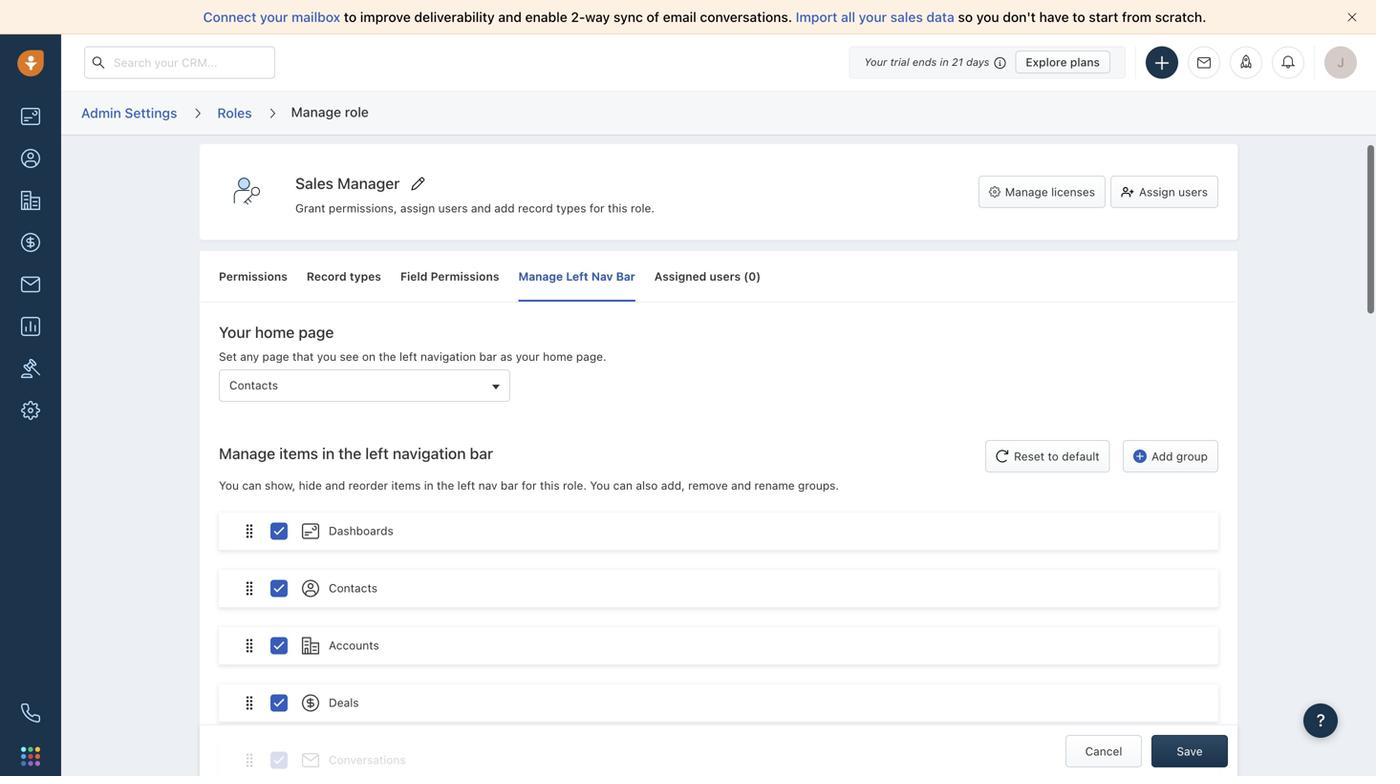 Task type: describe. For each thing, give the bounding box(es) containing it.
field permissions link
[[400, 251, 499, 302]]

so
[[958, 9, 973, 25]]

1 horizontal spatial home
[[543, 350, 573, 363]]

2 vertical spatial the
[[437, 479, 454, 493]]

reset to default
[[1014, 450, 1100, 463]]

your trial ends in 21 days
[[864, 56, 989, 68]]

don't
[[1003, 9, 1036, 25]]

2 vertical spatial bar
[[501, 479, 518, 493]]

reset
[[1014, 450, 1045, 463]]

hide
[[299, 479, 322, 493]]

group
[[1176, 450, 1208, 463]]

add
[[494, 202, 515, 215]]

import all your sales data link
[[796, 9, 958, 25]]

cancel
[[1085, 745, 1122, 759]]

bar inside the your home page set any page that you see on the left navigation bar as your home page.
[[479, 350, 497, 363]]

and right remove
[[731, 479, 751, 493]]

assign users
[[1139, 185, 1208, 199]]

manage for manage role
[[291, 104, 341, 120]]

email
[[663, 9, 696, 25]]

1 vertical spatial navigation
[[393, 445, 466, 463]]

show,
[[265, 479, 296, 493]]

default
[[1062, 450, 1100, 463]]

0 vertical spatial types
[[556, 202, 586, 215]]

admin settings link
[[80, 98, 178, 128]]

close image
[[1347, 12, 1357, 22]]

assign
[[1139, 185, 1175, 199]]

add group
[[1152, 450, 1208, 463]]

connect
[[203, 9, 256, 25]]

0 vertical spatial in
[[940, 56, 949, 68]]

manage role
[[291, 104, 369, 120]]

0 horizontal spatial your
[[260, 9, 288, 25]]

(
[[744, 270, 748, 283]]

1 vertical spatial left
[[365, 445, 389, 463]]

assigned users ( 0 )
[[654, 270, 761, 283]]

on
[[362, 350, 376, 363]]

you inside the your home page set any page that you see on the left navigation bar as your home page.
[[317, 350, 337, 363]]

manage left nav bar
[[518, 270, 635, 283]]

also
[[636, 479, 658, 493]]

days
[[966, 56, 989, 68]]

)
[[756, 270, 761, 283]]

see
[[340, 350, 359, 363]]

improve
[[360, 9, 411, 25]]

to inside reset to default button
[[1048, 450, 1059, 463]]

dashboards
[[329, 525, 394, 538]]

contacts inside button
[[229, 379, 278, 392]]

of
[[647, 9, 659, 25]]

field permissions
[[400, 270, 499, 283]]

roles link
[[216, 98, 253, 128]]

2 vertical spatial in
[[424, 479, 434, 493]]

your home page set any page that you see on the left navigation bar as your home page.
[[219, 323, 606, 363]]

users for assigned users ( 0 )
[[710, 270, 741, 283]]

assign
[[400, 202, 435, 215]]

the inside the your home page set any page that you see on the left navigation bar as your home page.
[[379, 350, 396, 363]]

sales
[[295, 175, 334, 193]]

and right hide
[[325, 479, 345, 493]]

manage items in the left navigation bar
[[219, 445, 493, 463]]

phone element
[[11, 695, 50, 733]]

your inside the your home page set any page that you see on the left navigation bar as your home page.
[[516, 350, 540, 363]]

manage licenses button
[[978, 176, 1106, 208]]

1 horizontal spatial contacts
[[329, 582, 377, 595]]

reset to default button
[[985, 441, 1110, 473]]

trial
[[890, 56, 909, 68]]

21
[[952, 56, 963, 68]]

settings
[[125, 105, 177, 121]]

page.
[[576, 350, 606, 363]]

1 vertical spatial items
[[391, 479, 421, 493]]

left inside the your home page set any page that you see on the left navigation bar as your home page.
[[399, 350, 417, 363]]

that
[[292, 350, 314, 363]]

0
[[748, 270, 756, 283]]

add
[[1152, 450, 1173, 463]]

connect your mailbox link
[[203, 9, 344, 25]]

connect your mailbox to improve deliverability and enable 2-way sync of email conversations. import all your sales data so you don't have to start from scratch.
[[203, 9, 1206, 25]]

record types link
[[307, 251, 381, 302]]

nav
[[478, 479, 497, 493]]

0 vertical spatial page
[[298, 323, 334, 342]]

1 you from the left
[[219, 479, 239, 493]]

all
[[841, 9, 855, 25]]

admin settings
[[81, 105, 177, 121]]

2 can from the left
[[613, 479, 633, 493]]

assign users button
[[1110, 176, 1218, 208]]

2 horizontal spatial left
[[457, 479, 475, 493]]

add,
[[661, 479, 685, 493]]

rename
[[754, 479, 795, 493]]

manage left nav bar link
[[518, 251, 635, 302]]

your for trial
[[864, 56, 887, 68]]

manage for manage left nav bar
[[518, 270, 563, 283]]

1 horizontal spatial this
[[608, 202, 628, 215]]

explore plans
[[1026, 55, 1100, 69]]

groups.
[[798, 479, 839, 493]]

permissions,
[[329, 202, 397, 215]]

and left 'enable'
[[498, 9, 522, 25]]

1 vertical spatial users
[[438, 202, 468, 215]]

2 you from the left
[[590, 479, 610, 493]]

what's new image
[[1239, 55, 1253, 68]]

1 vertical spatial types
[[350, 270, 381, 283]]

phone image
[[21, 704, 40, 723]]

manage licenses
[[1005, 185, 1095, 199]]

1 permissions from the left
[[219, 270, 288, 283]]



Task type: locate. For each thing, give the bounding box(es) containing it.
bar
[[479, 350, 497, 363], [470, 445, 493, 463], [501, 479, 518, 493]]

1 vertical spatial for
[[522, 479, 537, 493]]

1 horizontal spatial left
[[399, 350, 417, 363]]

2 horizontal spatial the
[[437, 479, 454, 493]]

contacts
[[229, 379, 278, 392], [329, 582, 377, 595]]

record types
[[307, 270, 381, 283]]

in left '21'
[[940, 56, 949, 68]]

manage for manage licenses
[[1005, 185, 1048, 199]]

0 horizontal spatial types
[[350, 270, 381, 283]]

manage inside manage left nav bar link
[[518, 270, 563, 283]]

users
[[1178, 185, 1208, 199], [438, 202, 468, 215], [710, 270, 741, 283]]

2 horizontal spatial to
[[1073, 9, 1085, 25]]

home
[[255, 323, 295, 342], [543, 350, 573, 363]]

role.
[[631, 202, 655, 215], [563, 479, 587, 493]]

0 vertical spatial you
[[976, 9, 999, 25]]

1 horizontal spatial permissions
[[431, 270, 499, 283]]

sync
[[613, 9, 643, 25]]

page right any
[[262, 350, 289, 363]]

0 vertical spatial users
[[1178, 185, 1208, 199]]

bar left as
[[479, 350, 497, 363]]

cancel button
[[1066, 736, 1142, 768]]

left right on on the top left of the page
[[399, 350, 417, 363]]

2 vertical spatial left
[[457, 479, 475, 493]]

conversations
[[329, 754, 406, 767]]

left up reorder
[[365, 445, 389, 463]]

home up any
[[255, 323, 295, 342]]

role. left also
[[563, 479, 587, 493]]

assigned
[[654, 270, 707, 283]]

permissions link
[[219, 251, 288, 302]]

1 horizontal spatial you
[[590, 479, 610, 493]]

set
[[219, 350, 237, 363]]

navigation down contacts button
[[393, 445, 466, 463]]

0 horizontal spatial permissions
[[219, 270, 288, 283]]

your left mailbox
[[260, 9, 288, 25]]

your right as
[[516, 350, 540, 363]]

users inside button
[[1178, 185, 1208, 199]]

navigation left as
[[420, 350, 476, 363]]

the
[[379, 350, 396, 363], [338, 445, 361, 463], [437, 479, 454, 493]]

sales
[[890, 9, 923, 25]]

data
[[926, 9, 954, 25]]

import
[[796, 9, 838, 25]]

1 horizontal spatial in
[[424, 479, 434, 493]]

explore
[[1026, 55, 1067, 69]]

1 can from the left
[[242, 479, 262, 493]]

to right mailbox
[[344, 9, 357, 25]]

1 vertical spatial home
[[543, 350, 573, 363]]

accounts
[[329, 639, 379, 653]]

in down contacts button
[[322, 445, 335, 463]]

remove
[[688, 479, 728, 493]]

navigation inside the your home page set any page that you see on the left navigation bar as your home page.
[[420, 350, 476, 363]]

2 horizontal spatial users
[[1178, 185, 1208, 199]]

left left nav
[[457, 479, 475, 493]]

0 vertical spatial this
[[608, 202, 628, 215]]

manage left licenses
[[1005, 185, 1048, 199]]

for
[[589, 202, 605, 215], [522, 479, 537, 493]]

manager
[[337, 175, 400, 193]]

1 horizontal spatial to
[[1048, 450, 1059, 463]]

bar right nav
[[501, 479, 518, 493]]

mailbox
[[291, 9, 340, 25]]

you right so
[[976, 9, 999, 25]]

can left also
[[613, 479, 633, 493]]

add group button
[[1123, 441, 1218, 473]]

as
[[500, 350, 513, 363]]

manage for manage items in the left navigation bar
[[219, 445, 275, 463]]

have
[[1039, 9, 1069, 25]]

save
[[1177, 745, 1203, 759]]

admin
[[81, 105, 121, 121]]

1 horizontal spatial your
[[864, 56, 887, 68]]

the right on on the top left of the page
[[379, 350, 396, 363]]

0 horizontal spatial the
[[338, 445, 361, 463]]

grant
[[295, 202, 325, 215]]

1 horizontal spatial role.
[[631, 202, 655, 215]]

manage up the show,
[[219, 445, 275, 463]]

navigation
[[420, 350, 476, 363], [393, 445, 466, 463]]

0 vertical spatial navigation
[[420, 350, 476, 363]]

1 horizontal spatial for
[[589, 202, 605, 215]]

grant permissions, assign users and add record types for this role.
[[295, 202, 655, 215]]

0 vertical spatial for
[[589, 202, 605, 215]]

enable
[[525, 9, 567, 25]]

your for home
[[219, 323, 251, 342]]

0 horizontal spatial you
[[317, 350, 337, 363]]

your inside the your home page set any page that you see on the left navigation bar as your home page.
[[219, 323, 251, 342]]

types
[[556, 202, 586, 215], [350, 270, 381, 283]]

0 vertical spatial the
[[379, 350, 396, 363]]

0 horizontal spatial this
[[540, 479, 560, 493]]

2 horizontal spatial your
[[859, 9, 887, 25]]

items right reorder
[[391, 479, 421, 493]]

manage left left
[[518, 270, 563, 283]]

for right nav
[[522, 479, 537, 493]]

you
[[219, 479, 239, 493], [590, 479, 610, 493]]

you can show, hide and reorder items in the left nav bar for this role. you can also add, remove and rename groups.
[[219, 479, 839, 493]]

Search your CRM... text field
[[84, 46, 275, 79]]

0 horizontal spatial left
[[365, 445, 389, 463]]

to left "start"
[[1073, 9, 1085, 25]]

users for assign users
[[1178, 185, 1208, 199]]

permissions right "field"
[[431, 270, 499, 283]]

1 vertical spatial role.
[[563, 479, 587, 493]]

0 horizontal spatial home
[[255, 323, 295, 342]]

conversations.
[[700, 9, 792, 25]]

1 horizontal spatial users
[[710, 270, 741, 283]]

page up that
[[298, 323, 334, 342]]

0 horizontal spatial items
[[279, 445, 318, 463]]

1 vertical spatial the
[[338, 445, 361, 463]]

0 vertical spatial your
[[864, 56, 887, 68]]

items up hide
[[279, 445, 318, 463]]

1 horizontal spatial you
[[976, 9, 999, 25]]

roles
[[217, 105, 252, 121]]

0 horizontal spatial users
[[438, 202, 468, 215]]

0 horizontal spatial role.
[[563, 479, 587, 493]]

start
[[1089, 9, 1118, 25]]

can left the show,
[[242, 479, 262, 493]]

1 vertical spatial your
[[219, 323, 251, 342]]

0 vertical spatial left
[[399, 350, 417, 363]]

permissions
[[219, 270, 288, 283], [431, 270, 499, 283]]

way
[[585, 9, 610, 25]]

manage inside manage licenses button
[[1005, 185, 1048, 199]]

left
[[566, 270, 588, 283]]

field
[[400, 270, 428, 283]]

your
[[260, 9, 288, 25], [859, 9, 887, 25], [516, 350, 540, 363]]

role. up bar
[[631, 202, 655, 215]]

0 horizontal spatial to
[[344, 9, 357, 25]]

1 vertical spatial this
[[540, 479, 560, 493]]

from
[[1122, 9, 1152, 25]]

1 horizontal spatial the
[[379, 350, 396, 363]]

0 vertical spatial home
[[255, 323, 295, 342]]

to
[[344, 9, 357, 25], [1073, 9, 1085, 25], [1048, 450, 1059, 463]]

in
[[940, 56, 949, 68], [322, 445, 335, 463], [424, 479, 434, 493]]

contacts up accounts
[[329, 582, 377, 595]]

sales manager
[[295, 175, 400, 193]]

2 vertical spatial users
[[710, 270, 741, 283]]

0 vertical spatial items
[[279, 445, 318, 463]]

0 vertical spatial contacts
[[229, 379, 278, 392]]

record
[[518, 202, 553, 215]]

0 vertical spatial bar
[[479, 350, 497, 363]]

role
[[345, 104, 369, 120]]

1 vertical spatial contacts
[[329, 582, 377, 595]]

your left trial
[[864, 56, 887, 68]]

permissions left record
[[219, 270, 288, 283]]

contacts down any
[[229, 379, 278, 392]]

1 horizontal spatial your
[[516, 350, 540, 363]]

0 horizontal spatial you
[[219, 479, 239, 493]]

manage
[[291, 104, 341, 120], [1005, 185, 1048, 199], [518, 270, 563, 283], [219, 445, 275, 463]]

1 vertical spatial page
[[262, 350, 289, 363]]

you left also
[[590, 479, 610, 493]]

0 horizontal spatial in
[[322, 445, 335, 463]]

explore plans link
[[1015, 51, 1110, 74]]

0 vertical spatial role.
[[631, 202, 655, 215]]

this up bar
[[608, 202, 628, 215]]

1 vertical spatial you
[[317, 350, 337, 363]]

0 horizontal spatial your
[[219, 323, 251, 342]]

home left page.
[[543, 350, 573, 363]]

1 vertical spatial in
[[322, 445, 335, 463]]

record
[[307, 270, 347, 283]]

properties image
[[21, 359, 40, 378]]

and left the add
[[471, 202, 491, 215]]

scratch.
[[1155, 9, 1206, 25]]

to right reset
[[1048, 450, 1059, 463]]

this right nav
[[540, 479, 560, 493]]

the up reorder
[[338, 445, 361, 463]]

2 horizontal spatial in
[[940, 56, 949, 68]]

your up set
[[219, 323, 251, 342]]

you
[[976, 9, 999, 25], [317, 350, 337, 363]]

0 horizontal spatial for
[[522, 479, 537, 493]]

1 horizontal spatial page
[[298, 323, 334, 342]]

any
[[240, 350, 259, 363]]

licenses
[[1051, 185, 1095, 199]]

bar
[[616, 270, 635, 283]]

in left nav
[[424, 479, 434, 493]]

2 permissions from the left
[[431, 270, 499, 283]]

1 vertical spatial bar
[[470, 445, 493, 463]]

0 horizontal spatial can
[[242, 479, 262, 493]]

0 horizontal spatial contacts
[[229, 379, 278, 392]]

contacts button
[[219, 370, 510, 402]]

freshworks switcher image
[[21, 748, 40, 767]]

for right record
[[589, 202, 605, 215]]

and
[[498, 9, 522, 25], [471, 202, 491, 215], [325, 479, 345, 493], [731, 479, 751, 493]]

you left the show,
[[219, 479, 239, 493]]

plans
[[1070, 55, 1100, 69]]

reorder
[[348, 479, 388, 493]]

the left nav
[[437, 479, 454, 493]]

1 horizontal spatial types
[[556, 202, 586, 215]]

send email image
[[1197, 57, 1211, 69]]

nav
[[591, 270, 613, 283]]

you left see
[[317, 350, 337, 363]]

your right all
[[859, 9, 887, 25]]

deliverability
[[414, 9, 495, 25]]

1 horizontal spatial can
[[613, 479, 633, 493]]

1 horizontal spatial items
[[391, 479, 421, 493]]

can
[[242, 479, 262, 493], [613, 479, 633, 493]]

deals
[[329, 697, 359, 710]]

bar up nav
[[470, 445, 493, 463]]

items
[[279, 445, 318, 463], [391, 479, 421, 493]]

0 horizontal spatial page
[[262, 350, 289, 363]]

manage left role in the left top of the page
[[291, 104, 341, 120]]



Task type: vqa. For each thing, say whether or not it's contained in the screenshot.
CONNECT YOUR MAILBOX TO IMPROVE DELIVERABILITY AND ENABLE 2-WAY SYNC OF EMAIL CONVERSATIONS. IMPORT ALL YOUR SALES DATA SO YOU DON'T HAVE TO START FROM SCRATCH.
yes



